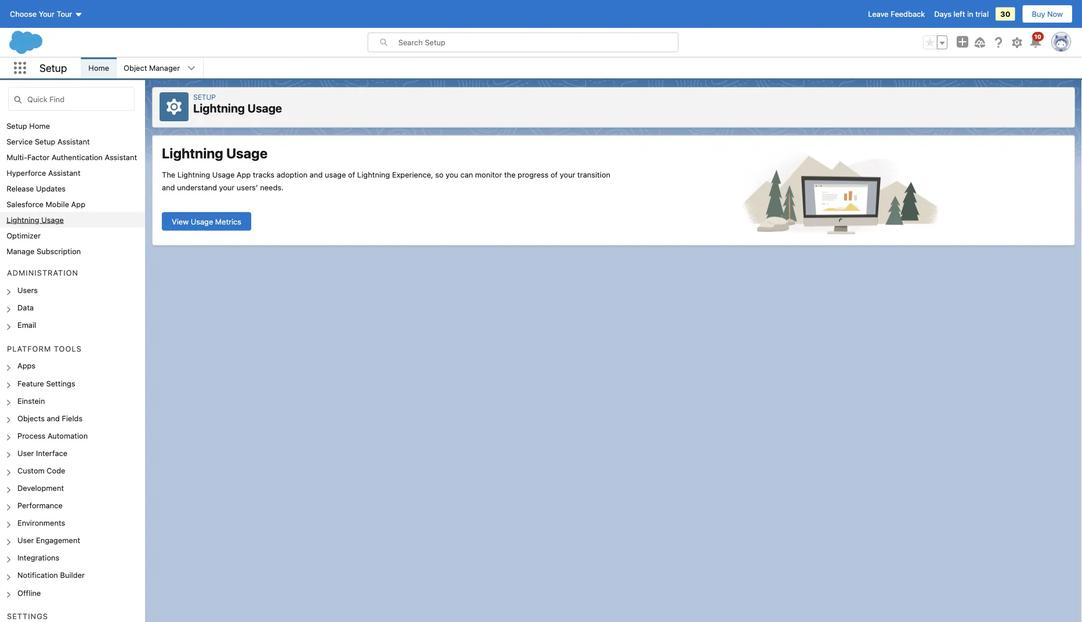 Task type: locate. For each thing, give the bounding box(es) containing it.
1 horizontal spatial your
[[560, 170, 576, 179]]

feature settings
[[17, 379, 75, 388]]

subscription
[[37, 247, 81, 255]]

and inside objects and fields link
[[47, 414, 60, 423]]

home inside "setup tree" tree
[[29, 121, 50, 130]]

release updates
[[7, 184, 66, 193]]

administration
[[7, 269, 79, 277]]

transition
[[578, 170, 611, 179]]

notification builder link
[[17, 571, 85, 582]]

0 vertical spatial and
[[310, 170, 323, 179]]

usage inside the lightning usage app tracks adoption and usage of lightning             experience, so you can monitor the progress of your transition and understand your users' needs.
[[212, 170, 235, 179]]

lightning down setup link
[[193, 101, 245, 115]]

and
[[310, 170, 323, 179], [162, 183, 175, 192], [47, 414, 60, 423]]

app up lightning usage tree item
[[71, 200, 85, 208]]

assistant up multi-factor authentication assistant link
[[58, 137, 90, 146]]

lightning usage down salesforce
[[7, 215, 64, 224]]

hyperforce assistant link
[[7, 168, 80, 177]]

2 of from the left
[[551, 170, 558, 179]]

object manager
[[124, 64, 180, 72]]

1 vertical spatial your
[[219, 183, 235, 192]]

email
[[17, 321, 36, 329]]

settings right 'feature'
[[46, 379, 75, 388]]

builder
[[60, 571, 85, 580]]

data
[[17, 303, 34, 312]]

offline link
[[17, 589, 41, 599]]

lightning usage up understand
[[162, 145, 268, 161]]

lightning
[[193, 101, 245, 115], [162, 145, 223, 161], [177, 170, 210, 179], [357, 170, 390, 179], [7, 215, 39, 224]]

service setup assistant link
[[7, 137, 90, 146]]

manage subscription link
[[7, 247, 81, 255]]

multi-factor authentication assistant link
[[7, 153, 137, 161]]

setup tree tree
[[0, 118, 145, 622]]

experience,
[[392, 170, 434, 179]]

1 horizontal spatial home
[[88, 64, 109, 72]]

view usage metrics link
[[162, 212, 251, 231]]

notification
[[17, 571, 58, 580]]

usage inside tree item
[[41, 215, 64, 224]]

1 vertical spatial lightning usage
[[7, 215, 64, 224]]

setup inside setup lightning usage
[[193, 93, 216, 101]]

automation
[[48, 431, 88, 440]]

Quick Find search field
[[8, 87, 135, 111]]

setup for setup
[[39, 62, 67, 74]]

10 button
[[1030, 32, 1045, 49]]

custom code
[[17, 466, 65, 475]]

and down the
[[162, 183, 175, 192]]

assistant right authentication
[[105, 153, 137, 161]]

user engagement
[[17, 536, 80, 545]]

0 vertical spatial app
[[237, 170, 251, 179]]

user for user engagement
[[17, 536, 34, 545]]

1 horizontal spatial app
[[237, 170, 251, 179]]

home up the service setup assistant link
[[29, 121, 50, 130]]

platform tools
[[7, 344, 82, 353]]

choose your tour
[[10, 10, 72, 18]]

your left transition
[[560, 170, 576, 179]]

feature
[[17, 379, 44, 388]]

multi-factor authentication assistant
[[7, 153, 137, 161]]

left
[[954, 10, 966, 18]]

choose your tour button
[[9, 5, 83, 23]]

settings down offline link
[[7, 612, 48, 621]]

0 vertical spatial lightning usage
[[162, 145, 268, 161]]

0 horizontal spatial of
[[348, 170, 355, 179]]

1 vertical spatial assistant
[[105, 153, 137, 161]]

salesforce mobile app
[[7, 200, 85, 208]]

user up custom
[[17, 449, 34, 458]]

authentication
[[52, 153, 103, 161]]

and up process automation
[[47, 414, 60, 423]]

group
[[924, 35, 948, 49]]

2 user from the top
[[17, 536, 34, 545]]

assistant down multi-factor authentication assistant link
[[48, 168, 80, 177]]

object manager link
[[117, 57, 187, 78]]

lightning inside setup lightning usage
[[193, 101, 245, 115]]

process automation link
[[17, 431, 88, 442]]

1 vertical spatial user
[[17, 536, 34, 545]]

0 horizontal spatial and
[[47, 414, 60, 423]]

environments link
[[17, 519, 65, 529]]

1 horizontal spatial of
[[551, 170, 558, 179]]

of right progress
[[551, 170, 558, 179]]

salesforce
[[7, 200, 44, 208]]

monitor
[[475, 170, 503, 179]]

0 horizontal spatial home
[[29, 121, 50, 130]]

0 vertical spatial user
[[17, 449, 34, 458]]

service setup assistant
[[7, 137, 90, 146]]

0 horizontal spatial lightning usage
[[7, 215, 64, 224]]

1 vertical spatial app
[[71, 200, 85, 208]]

adoption
[[277, 170, 308, 179]]

Search Setup text field
[[399, 33, 679, 52]]

custom
[[17, 466, 45, 475]]

and left usage
[[310, 170, 323, 179]]

of
[[348, 170, 355, 179], [551, 170, 558, 179]]

1 user from the top
[[17, 449, 34, 458]]

manage subscription
[[7, 247, 81, 255]]

development link
[[17, 484, 64, 494]]

your left users'
[[219, 183, 235, 192]]

leave
[[869, 10, 889, 18]]

setup link
[[193, 93, 216, 101]]

view usage metrics button
[[162, 212, 251, 231]]

1 horizontal spatial and
[[162, 183, 175, 192]]

user interface
[[17, 449, 67, 458]]

0 vertical spatial settings
[[46, 379, 75, 388]]

lightning usage
[[162, 145, 268, 161], [7, 215, 64, 224]]

assistant
[[58, 137, 90, 146], [105, 153, 137, 161], [48, 168, 80, 177]]

feedback
[[891, 10, 926, 18]]

lightning up the
[[162, 145, 223, 161]]

1 vertical spatial settings
[[7, 612, 48, 621]]

1 vertical spatial home
[[29, 121, 50, 130]]

leave feedback link
[[869, 10, 926, 18]]

objects
[[17, 414, 45, 423]]

setup for setup lightning usage
[[193, 93, 216, 101]]

2 horizontal spatial and
[[310, 170, 323, 179]]

home left object
[[88, 64, 109, 72]]

lightning up optimizer link
[[7, 215, 39, 224]]

app up users'
[[237, 170, 251, 179]]

of right usage
[[348, 170, 355, 179]]

development
[[17, 484, 64, 493]]

0 horizontal spatial app
[[71, 200, 85, 208]]

in
[[968, 10, 974, 18]]

choose
[[10, 10, 37, 18]]

buy
[[1033, 10, 1046, 18]]

usage
[[248, 101, 282, 115], [226, 145, 268, 161], [212, 170, 235, 179], [41, 215, 64, 224], [191, 217, 213, 226]]

user up 'integrations'
[[17, 536, 34, 545]]

0 horizontal spatial your
[[219, 183, 235, 192]]

2 vertical spatial and
[[47, 414, 60, 423]]

settings
[[46, 379, 75, 388], [7, 612, 48, 621]]

hyperforce
[[7, 168, 46, 177]]

leave feedback
[[869, 10, 926, 18]]



Task type: describe. For each thing, give the bounding box(es) containing it.
mobile
[[46, 200, 69, 208]]

0 vertical spatial home
[[88, 64, 109, 72]]

objects and fields link
[[17, 414, 83, 424]]

can
[[461, 170, 473, 179]]

0 vertical spatial assistant
[[58, 137, 90, 146]]

email link
[[17, 321, 36, 331]]

release updates link
[[7, 184, 66, 193]]

integrations
[[17, 554, 59, 562]]

1 vertical spatial and
[[162, 183, 175, 192]]

lightning usage tree item
[[0, 212, 145, 228]]

interface
[[36, 449, 67, 458]]

updates
[[36, 184, 66, 193]]

user for user interface
[[17, 449, 34, 458]]

so
[[436, 170, 444, 179]]

salesforce mobile app link
[[7, 200, 85, 208]]

einstein link
[[17, 397, 45, 407]]

code
[[47, 466, 65, 475]]

setup for setup home
[[7, 121, 27, 130]]

the
[[505, 170, 516, 179]]

manage
[[7, 247, 34, 255]]

view usage metrics
[[172, 217, 242, 226]]

days left in trial
[[935, 10, 990, 18]]

process
[[17, 431, 45, 440]]

2 vertical spatial assistant
[[48, 168, 80, 177]]

apps
[[17, 362, 35, 370]]

notification builder
[[17, 571, 85, 580]]

fields
[[62, 414, 83, 423]]

usage inside button
[[191, 217, 213, 226]]

apps link
[[17, 362, 35, 372]]

service
[[7, 137, 33, 146]]

factor
[[27, 153, 50, 161]]

performance link
[[17, 501, 63, 512]]

buy now
[[1033, 10, 1064, 18]]

user engagement link
[[17, 536, 80, 547]]

lightning up understand
[[177, 170, 210, 179]]

custom code link
[[17, 466, 65, 477]]

days
[[935, 10, 952, 18]]

offline
[[17, 589, 41, 597]]

1 of from the left
[[348, 170, 355, 179]]

the lightning usage app tracks adoption and usage of lightning             experience, so you can monitor the progress of your transition and understand your users' needs.
[[162, 170, 611, 192]]

progress
[[518, 170, 549, 179]]

trial
[[976, 10, 990, 18]]

tracks
[[253, 170, 275, 179]]

data link
[[17, 303, 34, 314]]

home link
[[82, 57, 116, 78]]

lightning inside tree item
[[7, 215, 39, 224]]

process automation
[[17, 431, 88, 440]]

app inside "setup tree" tree
[[71, 200, 85, 208]]

1 horizontal spatial lightning usage
[[162, 145, 268, 161]]

setup home link
[[7, 121, 50, 130]]

usage inside setup lightning usage
[[248, 101, 282, 115]]

usage picture image
[[695, 150, 985, 236]]

integrations link
[[17, 554, 59, 564]]

lightning right usage
[[357, 170, 390, 179]]

30
[[1001, 10, 1011, 18]]

manager
[[149, 64, 180, 72]]

understand
[[177, 183, 217, 192]]

metrics
[[215, 217, 242, 226]]

environments
[[17, 519, 65, 528]]

lightning usage inside tree item
[[7, 215, 64, 224]]

tour
[[57, 10, 72, 18]]

users link
[[17, 286, 38, 296]]

multi-
[[7, 153, 27, 161]]

app inside the lightning usage app tracks adoption and usage of lightning             experience, so you can monitor the progress of your transition and understand your users' needs.
[[237, 170, 251, 179]]

needs.
[[260, 183, 284, 192]]

setup home
[[7, 121, 50, 130]]

hyperforce assistant
[[7, 168, 80, 177]]

users'
[[237, 183, 258, 192]]

object
[[124, 64, 147, 72]]

users
[[17, 286, 38, 295]]

lightning usage link
[[7, 215, 64, 224]]

engagement
[[36, 536, 80, 545]]

platform
[[7, 344, 51, 353]]

0 vertical spatial your
[[560, 170, 576, 179]]

user interface link
[[17, 449, 67, 459]]

buy now button
[[1023, 5, 1074, 23]]

now
[[1048, 10, 1064, 18]]

usage
[[325, 170, 346, 179]]

optimizer link
[[7, 231, 41, 240]]

your
[[39, 10, 55, 18]]

the
[[162, 170, 175, 179]]

objects and fields
[[17, 414, 83, 423]]

view
[[172, 217, 189, 226]]

feature settings link
[[17, 379, 75, 390]]

you
[[446, 170, 459, 179]]

tools
[[54, 344, 82, 353]]



Task type: vqa. For each thing, say whether or not it's contained in the screenshot.
Lightning Bolt Solutions link
no



